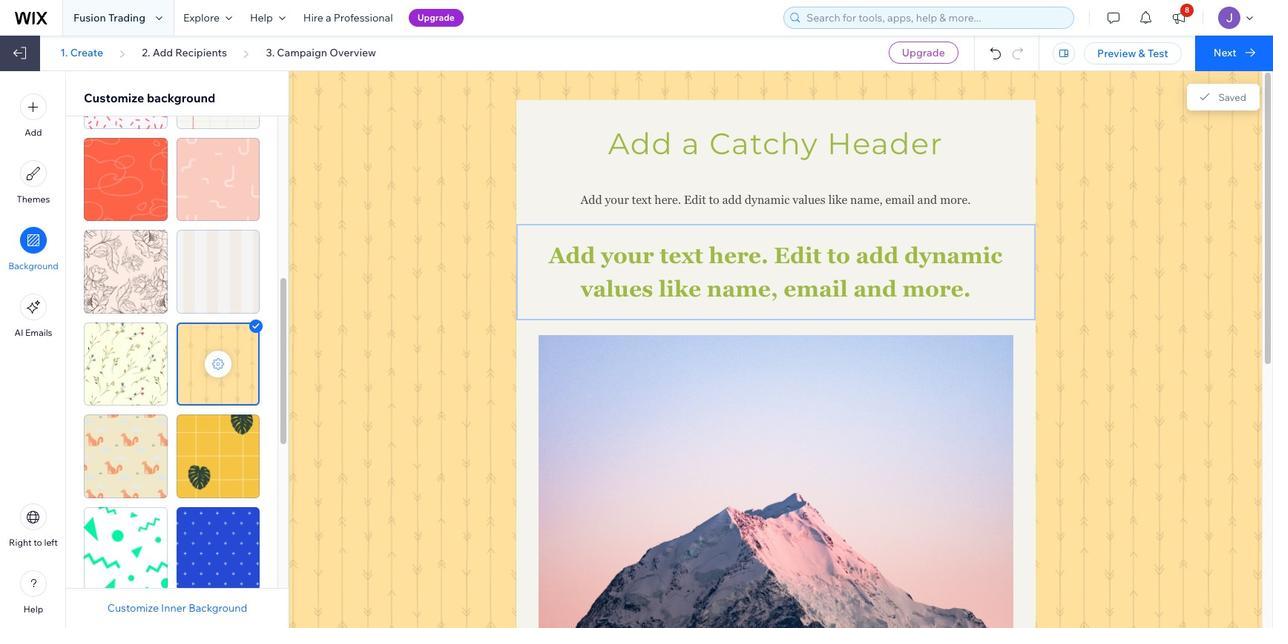 Task type: locate. For each thing, give the bounding box(es) containing it.
add your text here. edit to add dynamic values like name, email and more.
[[581, 193, 971, 207], [549, 243, 1009, 302]]

right to left button
[[9, 504, 58, 549]]

0 vertical spatial here.
[[655, 193, 681, 207]]

help up 3.
[[250, 11, 273, 24]]

upgrade right the professional
[[418, 12, 455, 23]]

customize down create
[[84, 91, 144, 105]]

0 vertical spatial upgrade
[[418, 12, 455, 23]]

0 vertical spatial help
[[250, 11, 273, 24]]

edit
[[684, 193, 706, 207], [774, 243, 822, 269]]

text
[[632, 193, 652, 207], [660, 243, 704, 269]]

1 vertical spatial email
[[784, 276, 848, 302]]

1 horizontal spatial values
[[793, 193, 826, 207]]

like
[[829, 193, 848, 207], [659, 276, 702, 302]]

1 vertical spatial edit
[[774, 243, 822, 269]]

1 vertical spatial upgrade
[[903, 46, 946, 59]]

1.
[[60, 46, 68, 59]]

saved
[[1219, 91, 1247, 103]]

1 horizontal spatial help button
[[241, 0, 295, 36]]

a
[[326, 11, 332, 24], [682, 125, 701, 162]]

help button down right to left
[[20, 571, 47, 615]]

add
[[153, 46, 173, 59], [609, 125, 673, 162], [25, 127, 42, 138], [581, 193, 602, 207], [549, 243, 596, 269]]

0 vertical spatial edit
[[684, 193, 706, 207]]

0 vertical spatial a
[[326, 11, 332, 24]]

1 vertical spatial add
[[856, 243, 899, 269]]

a right hire
[[326, 11, 332, 24]]

help button
[[241, 0, 295, 36], [20, 571, 47, 615]]

0 horizontal spatial a
[[326, 11, 332, 24]]

help down right to left
[[24, 604, 43, 615]]

help button up 3.
[[241, 0, 295, 36]]

add button
[[20, 94, 47, 138]]

1 horizontal spatial upgrade button
[[889, 42, 959, 64]]

help
[[250, 11, 273, 24], [24, 604, 43, 615]]

1 vertical spatial customize
[[107, 602, 159, 615]]

1 vertical spatial upgrade button
[[889, 42, 959, 64]]

1. create
[[60, 46, 103, 59]]

0 horizontal spatial dynamic
[[745, 193, 790, 207]]

test
[[1148, 47, 1169, 60]]

recipients
[[175, 46, 227, 59]]

1 horizontal spatial like
[[829, 193, 848, 207]]

0 horizontal spatial help button
[[20, 571, 47, 615]]

0 horizontal spatial name,
[[707, 276, 778, 302]]

upgrade button right the professional
[[409, 9, 464, 27]]

background
[[8, 261, 59, 272], [189, 602, 247, 615]]

header
[[828, 125, 944, 162]]

0 vertical spatial to
[[709, 193, 720, 207]]

0 horizontal spatial add
[[723, 193, 742, 207]]

&
[[1139, 47, 1146, 60]]

1 horizontal spatial dynamic
[[905, 243, 1003, 269]]

upgrade button
[[409, 9, 464, 27], [889, 42, 959, 64]]

0 vertical spatial name,
[[851, 193, 883, 207]]

1 vertical spatial help
[[24, 604, 43, 615]]

0 vertical spatial upgrade button
[[409, 9, 464, 27]]

1 vertical spatial and
[[854, 276, 897, 302]]

a left catchy at the top
[[682, 125, 701, 162]]

1 horizontal spatial help
[[250, 11, 273, 24]]

1 horizontal spatial background
[[189, 602, 247, 615]]

and
[[918, 193, 938, 207], [854, 276, 897, 302]]

0 vertical spatial add your text here. edit to add dynamic values like name, email and more.
[[581, 193, 971, 207]]

0 horizontal spatial to
[[34, 537, 42, 549]]

2.
[[142, 46, 150, 59]]

0 vertical spatial help button
[[241, 0, 295, 36]]

1 vertical spatial values
[[581, 276, 654, 302]]

customize for customize inner background
[[107, 602, 159, 615]]

0 horizontal spatial email
[[784, 276, 848, 302]]

1 vertical spatial to
[[828, 243, 851, 269]]

0 vertical spatial more.
[[941, 193, 971, 207]]

explore
[[183, 11, 220, 24]]

0 vertical spatial dynamic
[[745, 193, 790, 207]]

0 horizontal spatial like
[[659, 276, 702, 302]]

0 vertical spatial values
[[793, 193, 826, 207]]

customize inner background button
[[107, 602, 247, 615]]

upgrade
[[418, 12, 455, 23], [903, 46, 946, 59]]

1 horizontal spatial email
[[886, 193, 915, 207]]

1 horizontal spatial here.
[[709, 243, 769, 269]]

0 horizontal spatial values
[[581, 276, 654, 302]]

name,
[[851, 193, 883, 207], [707, 276, 778, 302]]

background up ai emails button
[[8, 261, 59, 272]]

emails
[[25, 327, 52, 338]]

8
[[1185, 5, 1190, 15]]

0 vertical spatial and
[[918, 193, 938, 207]]

1 vertical spatial a
[[682, 125, 701, 162]]

ai emails
[[14, 327, 52, 338]]

add
[[723, 193, 742, 207], [856, 243, 899, 269]]

1 horizontal spatial a
[[682, 125, 701, 162]]

hire a professional
[[303, 11, 393, 24]]

1 horizontal spatial edit
[[774, 243, 822, 269]]

preview & test button
[[1085, 42, 1182, 65]]

background right "inner"
[[189, 602, 247, 615]]

here.
[[655, 193, 681, 207], [709, 243, 769, 269]]

customize
[[84, 91, 144, 105], [107, 602, 159, 615]]

to
[[709, 193, 720, 207], [828, 243, 851, 269], [34, 537, 42, 549]]

0 horizontal spatial edit
[[684, 193, 706, 207]]

themes button
[[17, 160, 50, 205]]

0 horizontal spatial text
[[632, 193, 652, 207]]

left
[[44, 537, 58, 549]]

more.
[[941, 193, 971, 207], [903, 276, 971, 302]]

0 vertical spatial like
[[829, 193, 848, 207]]

0 vertical spatial customize
[[84, 91, 144, 105]]

customize left "inner"
[[107, 602, 159, 615]]

your
[[605, 193, 629, 207], [601, 243, 655, 269]]

right to left
[[9, 537, 58, 549]]

fusion trading
[[73, 11, 146, 24]]

upgrade button down search for tools, apps, help & more... field
[[889, 42, 959, 64]]

professional
[[334, 11, 393, 24]]

2 vertical spatial to
[[34, 537, 42, 549]]

upgrade down search for tools, apps, help & more... field
[[903, 46, 946, 59]]

0 horizontal spatial upgrade
[[418, 12, 455, 23]]

dynamic
[[745, 193, 790, 207], [905, 243, 1003, 269]]

0 vertical spatial background
[[8, 261, 59, 272]]

trading
[[108, 11, 146, 24]]

1 horizontal spatial to
[[709, 193, 720, 207]]

1 vertical spatial dynamic
[[905, 243, 1003, 269]]

0 vertical spatial email
[[886, 193, 915, 207]]

values
[[793, 193, 826, 207], [581, 276, 654, 302]]

0 horizontal spatial and
[[854, 276, 897, 302]]

1 horizontal spatial and
[[918, 193, 938, 207]]

email
[[886, 193, 915, 207], [784, 276, 848, 302]]

1 vertical spatial text
[[660, 243, 704, 269]]

0 vertical spatial add
[[723, 193, 742, 207]]



Task type: vqa. For each thing, say whether or not it's contained in the screenshot.
bottommost "Background"
yes



Task type: describe. For each thing, give the bounding box(es) containing it.
create
[[70, 46, 103, 59]]

1 vertical spatial your
[[601, 243, 655, 269]]

0 vertical spatial text
[[632, 193, 652, 207]]

inner
[[161, 602, 186, 615]]

preview & test
[[1098, 47, 1169, 60]]

next
[[1214, 46, 1237, 59]]

0 horizontal spatial background
[[8, 261, 59, 272]]

1 horizontal spatial name,
[[851, 193, 883, 207]]

catchy
[[710, 125, 819, 162]]

customize background
[[84, 91, 216, 105]]

1 vertical spatial more.
[[903, 276, 971, 302]]

background button
[[8, 227, 59, 272]]

0 horizontal spatial here.
[[655, 193, 681, 207]]

0 vertical spatial your
[[605, 193, 629, 207]]

a for catchy
[[682, 125, 701, 162]]

0 horizontal spatial help
[[24, 604, 43, 615]]

2. add recipients link
[[142, 46, 227, 59]]

8 button
[[1163, 0, 1196, 36]]

3. campaign overview link
[[266, 46, 376, 59]]

add a catchy header
[[609, 125, 944, 162]]

campaign
[[277, 46, 327, 59]]

hire a professional link
[[295, 0, 402, 36]]

customize inner background
[[107, 602, 247, 615]]

1 vertical spatial help button
[[20, 571, 47, 615]]

1 vertical spatial background
[[189, 602, 247, 615]]

1 vertical spatial here.
[[709, 243, 769, 269]]

1. create link
[[60, 46, 103, 59]]

ai
[[14, 327, 23, 338]]

a for professional
[[326, 11, 332, 24]]

1 vertical spatial add your text here. edit to add dynamic values like name, email and more.
[[549, 243, 1009, 302]]

1 horizontal spatial upgrade
[[903, 46, 946, 59]]

add inside add button
[[25, 127, 42, 138]]

to inside button
[[34, 537, 42, 549]]

2 horizontal spatial to
[[828, 243, 851, 269]]

1 vertical spatial name,
[[707, 276, 778, 302]]

3. campaign overview
[[266, 46, 376, 59]]

hire
[[303, 11, 324, 24]]

customize for customize background
[[84, 91, 144, 105]]

overview
[[330, 46, 376, 59]]

2. add recipients
[[142, 46, 227, 59]]

ai emails button
[[14, 294, 52, 338]]

background
[[147, 91, 216, 105]]

fusion
[[73, 11, 106, 24]]

right
[[9, 537, 32, 549]]

1 horizontal spatial text
[[660, 243, 704, 269]]

1 vertical spatial like
[[659, 276, 702, 302]]

next button
[[1196, 36, 1274, 71]]

3.
[[266, 46, 275, 59]]

1 horizontal spatial add
[[856, 243, 899, 269]]

themes
[[17, 194, 50, 205]]

Search for tools, apps, help & more... field
[[802, 7, 1070, 28]]

0 horizontal spatial upgrade button
[[409, 9, 464, 27]]

preview
[[1098, 47, 1137, 60]]



